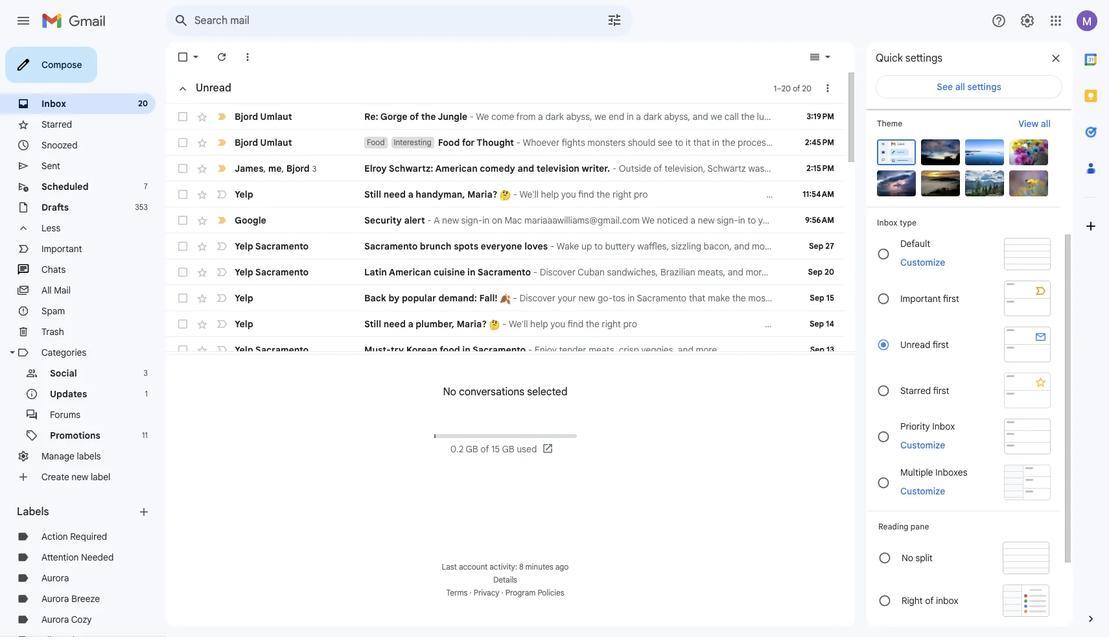 Task type: locate. For each thing, give the bounding box(es) containing it.
0 vertical spatial a
[[408, 189, 414, 200]]

maria? for still need a handyman, maria?
[[468, 189, 498, 200]]

0 vertical spatial yelp sacramento
[[235, 241, 309, 252]]

sep left 13
[[811, 345, 825, 355]]

͏
[[648, 189, 651, 200], [651, 189, 653, 200], [653, 189, 655, 200], [655, 189, 658, 200], [658, 189, 660, 200], [660, 189, 662, 200], [662, 189, 665, 200], [665, 189, 667, 200], [667, 189, 669, 200], [669, 189, 672, 200], [671, 189, 674, 200], [674, 189, 676, 200], [676, 189, 678, 200], [678, 189, 681, 200], [681, 189, 683, 200], [683, 189, 685, 200], [685, 189, 688, 200], [688, 189, 690, 200], [690, 189, 692, 200], [692, 189, 695, 200], [695, 189, 697, 200], [697, 189, 699, 200], [699, 189, 702, 200], [702, 189, 704, 200], [704, 189, 706, 200], [706, 189, 709, 200], [709, 189, 711, 200], [711, 189, 713, 200], [713, 189, 716, 200], [716, 189, 718, 200], [718, 189, 720, 200], [720, 189, 723, 200], [723, 189, 725, 200], [725, 189, 727, 200], [727, 189, 730, 200], [730, 189, 732, 200], [732, 189, 734, 200], [734, 189, 737, 200], [737, 189, 739, 200], [739, 189, 741, 200], [741, 189, 744, 200], [744, 189, 746, 200], [746, 189, 748, 200], [748, 189, 751, 200], [751, 189, 753, 200], [753, 189, 755, 200], [755, 189, 758, 200], [758, 189, 760, 200], [760, 189, 762, 200], [762, 189, 764, 200], [764, 189, 767, 200], [767, 189, 769, 200], [769, 189, 771, 200], [771, 189, 774, 200], [774, 189, 776, 200], [776, 189, 778, 200], [778, 189, 781, 200], [781, 189, 783, 200], [783, 189, 785, 200], [785, 189, 788, 200], [788, 189, 790, 200], [790, 189, 792, 200], [792, 189, 795, 200], [795, 189, 797, 200], [797, 189, 799, 200], [799, 189, 802, 200], [802, 189, 804, 200], [804, 189, 806, 200], [806, 189, 809, 200], [809, 189, 811, 200], [811, 189, 813, 200], [813, 189, 816, 200], [816, 189, 818, 200], [818, 189, 820, 200], [820, 189, 823, 200], [823, 189, 825, 200], [825, 189, 827, 200], [827, 189, 830, 200], [830, 189, 832, 200], [832, 189, 834, 200], [834, 189, 837, 200], [837, 189, 839, 200], [774, 241, 776, 252], [776, 241, 778, 252], [778, 241, 781, 252], [781, 241, 783, 252], [783, 241, 785, 252], [785, 241, 788, 252], [788, 241, 790, 252], [790, 241, 792, 252], [792, 241, 795, 252], [795, 241, 797, 252], [797, 241, 799, 252], [799, 241, 802, 252], [802, 241, 804, 252], [804, 241, 806, 252], [806, 241, 809, 252], [808, 241, 811, 252], [811, 241, 813, 252], [813, 241, 815, 252], [815, 241, 818, 252], [818, 241, 820, 252], [820, 241, 822, 252], [822, 241, 825, 252], [825, 241, 827, 252], [827, 241, 829, 252], [829, 241, 832, 252], [832, 241, 834, 252], [834, 241, 836, 252], [836, 241, 839, 252], [839, 241, 841, 252], [841, 241, 843, 252], [843, 241, 846, 252], [846, 241, 848, 252], [848, 241, 850, 252], [850, 241, 853, 252], [853, 241, 855, 252], [855, 241, 857, 252], [857, 241, 860, 252], [860, 241, 862, 252], [862, 241, 864, 252], [864, 241, 867, 252], [867, 241, 869, 252], [869, 241, 871, 252], [871, 241, 874, 252], [874, 241, 876, 252], [876, 241, 878, 252], [878, 241, 881, 252], [881, 241, 883, 252], [883, 241, 885, 252], [885, 241, 888, 252], [888, 241, 890, 252], [890, 241, 892, 252], [892, 241, 895, 252], [895, 241, 897, 252], [897, 241, 899, 252], [899, 241, 901, 252], [901, 241, 904, 252], [904, 241, 906, 252], [906, 241, 908, 252], [908, 241, 911, 252], [911, 241, 913, 252], [913, 241, 915, 252], [915, 241, 918, 252], [918, 241, 920, 252], [920, 241, 922, 252], [922, 241, 925, 252], [925, 241, 927, 252], [927, 241, 929, 252], [929, 241, 932, 252], [932, 241, 934, 252], [934, 241, 936, 252], [936, 241, 939, 252], [939, 241, 941, 252], [941, 241, 943, 252], [943, 241, 946, 252], [767, 267, 770, 278], [770, 267, 772, 278], [772, 267, 774, 278], [774, 267, 777, 278], [777, 267, 779, 278], [779, 267, 781, 278], [781, 267, 784, 278], [784, 267, 786, 278], [786, 267, 788, 278], [788, 267, 791, 278], [791, 267, 793, 278], [793, 267, 795, 278], [795, 267, 798, 278], [798, 267, 800, 278], [800, 267, 802, 278], [802, 267, 805, 278], [805, 267, 807, 278], [807, 267, 809, 278], [809, 267, 812, 278], [811, 267, 814, 278], [814, 267, 816, 278], [816, 267, 818, 278], [818, 267, 821, 278], [821, 267, 823, 278], [823, 267, 825, 278], [825, 267, 828, 278], [828, 267, 830, 278], [830, 267, 832, 278], [832, 267, 835, 278], [835, 267, 837, 278], [837, 267, 839, 278], [839, 267, 842, 278], [842, 267, 844, 278], [844, 267, 846, 278], [846, 267, 849, 278], [849, 267, 851, 278], [851, 267, 853, 278], [853, 267, 856, 278], [856, 267, 858, 278], [858, 267, 860, 278], [860, 267, 863, 278], [863, 267, 865, 278], [865, 267, 867, 278], [867, 267, 870, 278], [870, 267, 872, 278], [872, 267, 874, 278], [874, 267, 877, 278], [877, 267, 879, 278], [879, 267, 881, 278], [881, 267, 884, 278], [884, 267, 886, 278], [886, 267, 888, 278], [888, 267, 891, 278], [891, 267, 893, 278], [893, 267, 895, 278], [895, 267, 898, 278], [898, 267, 900, 278], [900, 267, 902, 278], [902, 267, 904, 278], [904, 267, 907, 278], [907, 267, 909, 278], [909, 267, 911, 278], [911, 267, 914, 278], [914, 267, 916, 278], [916, 267, 918, 278], [918, 267, 921, 278], [921, 267, 923, 278], [923, 267, 925, 278], [925, 267, 928, 278], [928, 267, 930, 278], [930, 267, 932, 278], [932, 267, 935, 278], [935, 267, 937, 278], [937, 267, 939, 278], [797, 293, 799, 304], [799, 293, 801, 304], [801, 293, 804, 304], [804, 293, 806, 304], [808, 293, 810, 304], [810, 293, 813, 304], [813, 293, 815, 304], [815, 293, 817, 304], [820, 293, 822, 304], [822, 293, 824, 304], [824, 293, 827, 304], [827, 293, 829, 304], [831, 293, 834, 304], [834, 293, 836, 304], [836, 293, 838, 304], [838, 293, 841, 304], [843, 293, 845, 304], [845, 293, 848, 304], [848, 293, 850, 304], [850, 293, 852, 304], [855, 293, 857, 304], [857, 293, 859, 304], [859, 293, 862, 304], [862, 293, 864, 304], [866, 293, 869, 304], [869, 293, 871, 304], [871, 293, 873, 304], [873, 293, 876, 304], [878, 293, 880, 304], [880, 293, 883, 304], [883, 293, 885, 304], [885, 293, 887, 304], [890, 293, 892, 304], [892, 293, 894, 304], [894, 293, 897, 304], [897, 293, 899, 304], [901, 293, 903, 304], [903, 293, 906, 304], [906, 293, 908, 304], [908, 293, 910, 304], [913, 293, 915, 304], [915, 293, 917, 304], [917, 293, 920, 304], [920, 293, 922, 304], [924, 293, 927, 304], [927, 293, 929, 304], [929, 293, 931, 304], [931, 293, 934, 304], [936, 293, 938, 304], [638, 318, 640, 330], [640, 318, 642, 330], [642, 318, 645, 330], [644, 318, 647, 330], [647, 318, 649, 330], [649, 318, 651, 330], [651, 318, 654, 330], [654, 318, 656, 330], [656, 318, 658, 330], [658, 318, 661, 330], [661, 318, 663, 330], [663, 318, 665, 330], [665, 318, 668, 330], [668, 318, 670, 330], [670, 318, 672, 330], [672, 318, 675, 330], [675, 318, 677, 330], [677, 318, 679, 330], [679, 318, 682, 330], [682, 318, 684, 330], [684, 318, 686, 330], [686, 318, 689, 330], [689, 318, 691, 330], [691, 318, 693, 330], [693, 318, 696, 330], [696, 318, 698, 330], [698, 318, 700, 330], [700, 318, 703, 330], [703, 318, 705, 330], [705, 318, 707, 330], [707, 318, 710, 330], [710, 318, 712, 330], [712, 318, 714, 330], [714, 318, 717, 330], [717, 318, 719, 330], [719, 318, 721, 330], [721, 318, 724, 330], [724, 318, 726, 330], [726, 318, 728, 330], [728, 318, 731, 330], [731, 318, 733, 330], [733, 318, 735, 330], [735, 318, 737, 330], [737, 318, 740, 330], [740, 318, 742, 330], [742, 318, 744, 330], [744, 318, 747, 330], [747, 318, 749, 330], [749, 318, 751, 330], [751, 318, 754, 330], [754, 318, 756, 330], [756, 318, 758, 330], [758, 318, 761, 330], [761, 318, 763, 330], [763, 318, 765, 330], [765, 318, 768, 330], [768, 318, 770, 330], [770, 318, 772, 330], [772, 318, 775, 330], [775, 318, 777, 330], [777, 318, 779, 330], [779, 318, 782, 330], [782, 318, 784, 330], [784, 318, 786, 330], [786, 318, 789, 330], [789, 318, 791, 330], [791, 318, 793, 330], [793, 318, 796, 330], [796, 318, 798, 330], [798, 318, 800, 330], [800, 318, 803, 330], [803, 318, 805, 330], [805, 318, 807, 330], [807, 318, 810, 330], [810, 318, 812, 330], [812, 318, 814, 330], [814, 318, 817, 330], [817, 318, 819, 330], [819, 318, 821, 330], [821, 318, 824, 330], [823, 318, 826, 330], [826, 318, 828, 330], [717, 344, 720, 356], [720, 344, 722, 356], [722, 344, 724, 356], [724, 344, 727, 356], [727, 344, 729, 356], [729, 344, 731, 356], [731, 344, 734, 356], [734, 344, 736, 356], [736, 344, 738, 356], [738, 344, 741, 356], [741, 344, 743, 356], [743, 344, 745, 356], [745, 344, 748, 356], [748, 344, 750, 356], [750, 344, 752, 356], [752, 344, 755, 356], [755, 344, 757, 356], [757, 344, 759, 356], [759, 344, 762, 356], [762, 344, 764, 356], [764, 344, 766, 356], [766, 344, 769, 356], [769, 344, 771, 356], [771, 344, 773, 356], [773, 344, 776, 356], [776, 344, 778, 356], [778, 344, 780, 356], [780, 344, 783, 356], [783, 344, 785, 356], [785, 344, 787, 356], [787, 344, 789, 356], [789, 344, 792, 356], [792, 344, 794, 356], [794, 344, 796, 356], [796, 344, 799, 356], [799, 344, 801, 356], [801, 344, 803, 356], [803, 344, 806, 356], [806, 344, 808, 356], [808, 344, 810, 356], [810, 344, 813, 356], [813, 344, 815, 356], [815, 344, 817, 356], [817, 344, 820, 356], [820, 344, 822, 356], [822, 344, 824, 356], [824, 344, 827, 356], [827, 344, 829, 356], [829, 344, 831, 356], [831, 344, 834, 356], [834, 344, 836, 356], [836, 344, 838, 356], [838, 344, 841, 356], [841, 344, 843, 356], [843, 344, 845, 356], [845, 344, 848, 356], [848, 344, 850, 356], [850, 344, 852, 356], [852, 344, 855, 356], [855, 344, 857, 356], [857, 344, 859, 356], [859, 344, 862, 356], [862, 344, 864, 356], [864, 344, 866, 356], [866, 344, 869, 356], [869, 344, 871, 356], [871, 344, 873, 356], [873, 344, 876, 356], [875, 344, 878, 356], [878, 344, 880, 356], [880, 344, 882, 356], [882, 344, 885, 356], [885, 344, 887, 356], [887, 344, 889, 356], [889, 344, 892, 356], [892, 344, 894, 356], [894, 344, 896, 356], [896, 344, 899, 356], [899, 344, 901, 356]]

sep for discover cuban sandwiches, brazilian meats, and more ͏ ͏ ͏ ͏ ͏ ͏ ͏ ͏ ͏ ͏ ͏ ͏ ͏ ͏ ͏ ͏ ͏ ͏ ͏ ͏ ͏ ͏ ͏ ͏ ͏ ͏ ͏ ͏ ͏ ͏ ͏ ͏ ͏ ͏ ͏ ͏ ͏ ͏ ͏ ͏ ͏ ͏ ͏ ͏ ͏ ͏ ͏ ͏ ͏ ͏ ͏ ͏ ͏ ͏ ͏ ͏ ͏ ͏ ͏ ͏ ͏ ͏ ͏ ͏ ͏ ͏ ͏ ͏ ͏ ͏ ͏ ͏ ͏ ͏
[[809, 267, 823, 277]]

still for still need a plumber, maria?
[[365, 318, 381, 330]]

follow link to manage storage image
[[542, 443, 555, 456]]

need down by
[[384, 318, 406, 330]]

a down schwartz:
[[408, 189, 414, 200]]

yelp sacramento
[[235, 241, 309, 252], [235, 267, 309, 278], [235, 344, 309, 356]]

1 horizontal spatial ·
[[502, 588, 504, 598]]

food left for
[[438, 137, 460, 149]]

bjord right me
[[286, 162, 310, 174]]

discover left your
[[520, 293, 556, 304]]

1 horizontal spatial no
[[902, 553, 914, 564]]

food for food
[[367, 138, 385, 147]]

2 yelp sacramento from the top
[[235, 267, 309, 278]]

1 gb from the left
[[466, 443, 478, 455]]

15 left used
[[492, 443, 500, 455]]

all for see
[[956, 81, 966, 93]]

still down back
[[365, 318, 381, 330]]

in right tos
[[628, 293, 635, 304]]

row containing james
[[166, 156, 845, 182]]

crisp
[[619, 344, 640, 356]]

🤔 image
[[500, 190, 511, 201], [489, 320, 500, 331]]

2 · from the left
[[502, 588, 504, 598]]

row up the cuban
[[166, 234, 946, 259]]

security alert -
[[365, 215, 434, 226]]

a for handyman,
[[408, 189, 414, 200]]

need up security alert - on the top left of page
[[384, 189, 406, 200]]

main content
[[166, 42, 946, 638]]

None search field
[[166, 5, 633, 36]]

important first
[[901, 293, 960, 305]]

all inside view all button
[[1042, 118, 1051, 130]]

the left most
[[733, 293, 746, 304]]

1 up 11
[[145, 389, 148, 399]]

1 vertical spatial umlaut
[[260, 137, 292, 149]]

categories link
[[42, 347, 86, 359]]

help
[[541, 189, 559, 200], [531, 318, 549, 330]]

2 , from the left
[[282, 162, 284, 174]]

need for handyman,
[[384, 189, 406, 200]]

bacon,
[[704, 241, 732, 252]]

6 row from the top
[[166, 234, 946, 259]]

0 horizontal spatial 1
[[145, 389, 148, 399]]

sep 15
[[810, 293, 835, 303]]

main content containing unread
[[166, 42, 946, 638]]

pro
[[634, 189, 648, 200], [624, 318, 638, 330]]

0 vertical spatial new
[[579, 293, 596, 304]]

sep left 14
[[810, 319, 825, 329]]

cuban
[[578, 267, 605, 278]]

policies
[[538, 588, 565, 598]]

,
[[264, 162, 266, 174], [282, 162, 284, 174]]

of right gorge
[[410, 111, 419, 123]]

more
[[753, 241, 774, 252], [746, 267, 767, 278], [696, 344, 717, 356]]

15 up 14
[[827, 293, 835, 303]]

important up chats
[[42, 243, 82, 255]]

first down 'important first'
[[933, 339, 949, 351]]

and up the - discover your new go-tos in sacramento that make the most of fall͏ ͏ ͏ ͏ ͏ ͏͏ ͏ ͏ ͏ ͏ ͏͏ ͏ ͏ ͏ ͏ ͏͏ ͏ ͏ ͏ ͏ ͏͏ ͏ ͏ ͏ ͏ ͏͏ ͏ ͏ ͏ ͏ ͏͏ ͏ ͏ ͏ ͏ ͏͏ ͏ ͏ ͏ ͏ ͏͏ ͏ ͏ ͏ ͏ ͏͏ ͏ ͏ ͏ ͏ ͏͏ ͏ ͏ ͏ ͏ ͏͏ ͏ ͏ ͏ ͏ ͏͏ ͏
[[728, 267, 744, 278]]

help for still need a plumber, maria?
[[531, 318, 549, 330]]

0 vertical spatial bjord
[[235, 111, 258, 123]]

0 horizontal spatial food
[[367, 138, 385, 147]]

important link
[[42, 243, 82, 255]]

🤔 image down comedy
[[500, 190, 511, 201]]

20 inside labels navigation
[[138, 99, 148, 108]]

8 ͏͏ from the left
[[887, 293, 890, 304]]

ago
[[556, 562, 569, 572]]

trash link
[[42, 326, 64, 338]]

0 horizontal spatial gb
[[466, 443, 478, 455]]

- we'll help you find the right pro ͏ ͏ ͏ ͏ ͏ ͏ ͏ ͏ ͏ ͏ ͏ ͏ ͏ ͏ ͏ ͏ ͏ ͏ ͏ ͏ ͏ ͏ ͏ ͏ ͏ ͏ ͏ ͏ ͏ ͏ ͏ ͏ ͏ ͏ ͏ ͏ ͏ ͏ ͏ ͏ ͏ ͏ ͏ ͏ ͏ ͏ ͏ ͏ ͏ ͏ ͏ ͏ ͏ ͏ ͏ ͏ ͏ ͏ ͏ ͏ ͏ ͏ ͏ ͏ ͏ ͏ ͏ ͏ ͏ ͏ ͏ ͏ ͏ ͏ ͏ ͏ ͏ ͏ ͏ ͏ ͏ ͏ for still need a plumber, maria?
[[500, 318, 828, 330]]

make
[[708, 293, 730, 304]]

- down loves
[[534, 267, 538, 278]]

0 vertical spatial all
[[956, 81, 966, 93]]

1 horizontal spatial food
[[438, 137, 460, 149]]

in
[[468, 267, 476, 278], [628, 293, 635, 304], [463, 344, 471, 356]]

6 yelp from the top
[[235, 344, 253, 356]]

3 yelp sacramento from the top
[[235, 344, 309, 356]]

settings right see
[[968, 81, 1002, 93]]

no left split
[[902, 553, 914, 564]]

alert
[[404, 215, 425, 226]]

discover up your
[[540, 267, 576, 278]]

1 yelp sacramento from the top
[[235, 241, 309, 252]]

right up buttery on the right of page
[[613, 189, 632, 200]]

aurora down aurora link
[[42, 594, 69, 605]]

1 horizontal spatial starred
[[901, 385, 932, 397]]

important up the "unread first"
[[901, 293, 941, 305]]

your
[[558, 293, 577, 304]]

0 horizontal spatial ,
[[264, 162, 266, 174]]

1 vertical spatial 🤔 image
[[489, 320, 500, 331]]

loves
[[525, 241, 548, 252]]

drafts
[[42, 202, 69, 213]]

1 horizontal spatial new
[[579, 293, 596, 304]]

activity:
[[490, 562, 517, 572]]

2 vertical spatial first
[[934, 385, 950, 397]]

re: gorge of the jungle -
[[365, 111, 477, 123]]

see all settings
[[937, 81, 1002, 93]]

1 vertical spatial bjord
[[235, 137, 258, 149]]

sent
[[42, 160, 60, 172]]

15 inside unread tab panel
[[827, 293, 835, 303]]

1 vertical spatial - we'll help you find the right pro ͏ ͏ ͏ ͏ ͏ ͏ ͏ ͏ ͏ ͏ ͏ ͏ ͏ ͏ ͏ ͏ ͏ ͏ ͏ ͏ ͏ ͏ ͏ ͏ ͏ ͏ ͏ ͏ ͏ ͏ ͏ ͏ ͏ ͏ ͏ ͏ ͏ ͏ ͏ ͏ ͏ ͏ ͏ ͏ ͏ ͏ ͏ ͏ ͏ ͏ ͏ ͏ ͏ ͏ ͏ ͏ ͏ ͏ ͏ ͏ ͏ ͏ ͏ ͏ ͏ ͏ ͏ ͏ ͏ ͏ ͏ ͏ ͏ ͏ ͏ ͏ ͏ ͏ ͏ ͏ ͏ ͏
[[500, 318, 828, 330]]

None checkbox
[[176, 136, 189, 149], [176, 214, 189, 227], [176, 292, 189, 305], [176, 318, 189, 331], [176, 344, 189, 357], [176, 136, 189, 149], [176, 214, 189, 227], [176, 292, 189, 305], [176, 318, 189, 331], [176, 344, 189, 357]]

american up popular
[[389, 267, 432, 278]]

🤔 image down the fall! at the left of page
[[489, 320, 500, 331]]

fall!
[[480, 293, 498, 304]]

unread
[[196, 82, 231, 95], [901, 339, 931, 351]]

row up thought
[[166, 104, 845, 130]]

1 inside unread tab panel
[[774, 83, 777, 93]]

sep left the 27
[[810, 241, 824, 251]]

settings
[[906, 52, 943, 65], [968, 81, 1002, 93]]

discover
[[540, 267, 576, 278], [520, 293, 556, 304]]

pro up the crisp
[[624, 318, 638, 330]]

aurora breeze link
[[42, 594, 100, 605]]

1 horizontal spatial inbox
[[878, 218, 898, 228]]

7
[[144, 182, 148, 191]]

privacy
[[474, 588, 500, 598]]

- we'll help you find the right pro ͏ ͏ ͏ ͏ ͏ ͏ ͏ ͏ ͏ ͏ ͏ ͏ ͏ ͏ ͏ ͏ ͏ ͏ ͏ ͏ ͏ ͏ ͏ ͏ ͏ ͏ ͏ ͏ ͏ ͏ ͏ ͏ ͏ ͏ ͏ ͏ ͏ ͏ ͏ ͏ ͏ ͏ ͏ ͏ ͏ ͏ ͏ ͏ ͏ ͏ ͏ ͏ ͏ ͏ ͏ ͏ ͏ ͏ ͏ ͏ ͏ ͏ ͏ ͏ ͏ ͏ ͏ ͏ ͏ ͏ ͏ ͏ ͏ ͏ ͏ ͏ ͏ ͏ ͏ ͏ ͏ ͏ up the sizzling
[[511, 189, 839, 200]]

0 horizontal spatial all
[[956, 81, 966, 93]]

0 vertical spatial meats,
[[698, 267, 726, 278]]

unread tab panel
[[166, 73, 946, 623]]

row down 🍂 image
[[166, 311, 845, 337]]

help down television
[[541, 189, 559, 200]]

0 vertical spatial more
[[753, 241, 774, 252]]

customize down priority inbox at the right bottom of the page
[[901, 439, 946, 451]]

2 vertical spatial inbox
[[933, 421, 956, 432]]

no down food
[[443, 386, 457, 399]]

compose button
[[5, 47, 98, 83]]

unread inside button
[[196, 82, 231, 95]]

starred inside labels navigation
[[42, 119, 72, 130]]

1 inside labels navigation
[[145, 389, 148, 399]]

0 vertical spatial 3
[[312, 164, 317, 174]]

0 vertical spatial umlaut
[[260, 111, 292, 123]]

Search mail text field
[[195, 14, 571, 27]]

10 row from the top
[[166, 337, 901, 363]]

0 vertical spatial aurora
[[42, 573, 69, 584]]

sep down sep 20
[[810, 293, 825, 303]]

inbox inside labels navigation
[[42, 98, 66, 110]]

0 horizontal spatial new
[[72, 472, 88, 483]]

0 vertical spatial bjord umlaut
[[235, 111, 292, 123]]

1 vertical spatial inbox
[[878, 218, 898, 228]]

1 vertical spatial unread
[[901, 339, 931, 351]]

1 aurora from the top
[[42, 573, 69, 584]]

1 vertical spatial new
[[72, 472, 88, 483]]

2 a from the top
[[408, 318, 414, 330]]

1 vertical spatial help
[[531, 318, 549, 330]]

customize button for default
[[893, 255, 954, 270]]

2 need from the top
[[384, 318, 406, 330]]

a left plumber, on the left of page
[[408, 318, 414, 330]]

3 customize from the top
[[901, 486, 946, 497]]

updates
[[50, 389, 87, 400]]

aurora down attention
[[42, 573, 69, 584]]

we'll down 🍂 image
[[509, 318, 528, 330]]

1 horizontal spatial gb
[[502, 443, 515, 455]]

1 vertical spatial pro
[[624, 318, 638, 330]]

1 vertical spatial right
[[602, 318, 621, 330]]

help up enjoy
[[531, 318, 549, 330]]

more up most
[[746, 267, 767, 278]]

program policies link
[[506, 588, 565, 598]]

0 vertical spatial first
[[944, 293, 960, 305]]

1 a from the top
[[408, 189, 414, 200]]

used
[[517, 443, 537, 455]]

3 aurora from the top
[[42, 614, 69, 626]]

0 horizontal spatial no
[[443, 386, 457, 399]]

1 vertical spatial starred
[[901, 385, 932, 397]]

first for important first
[[944, 293, 960, 305]]

inbox left type
[[878, 218, 898, 228]]

gb left used
[[502, 443, 515, 455]]

main menu image
[[16, 13, 31, 29]]

0 horizontal spatial 3
[[144, 368, 148, 378]]

0 vertical spatial maria?
[[468, 189, 498, 200]]

bjord up james
[[235, 137, 258, 149]]

brunch
[[420, 241, 452, 252]]

settings right quick
[[906, 52, 943, 65]]

snoozed
[[42, 139, 78, 151]]

1 vertical spatial american
[[389, 267, 432, 278]]

meats, left the crisp
[[589, 344, 617, 356]]

new left label
[[72, 472, 88, 483]]

- down 🍂 image
[[503, 318, 507, 330]]

inbox link
[[42, 98, 66, 110]]

and right bacon,
[[735, 241, 750, 252]]

inbox type element
[[878, 218, 1051, 228]]

0 vertical spatial starred
[[42, 119, 72, 130]]

all right see
[[956, 81, 966, 93]]

0 vertical spatial no
[[443, 386, 457, 399]]

first up the "unread first"
[[944, 293, 960, 305]]

in right food
[[463, 344, 471, 356]]

inbox up starred link
[[42, 98, 66, 110]]

1 vertical spatial maria?
[[457, 318, 487, 330]]

1 vertical spatial more
[[746, 267, 767, 278]]

0 vertical spatial discover
[[540, 267, 576, 278]]

right for still need a plumber, maria?
[[602, 318, 621, 330]]

manage labels link
[[42, 451, 101, 462]]

2 still from the top
[[365, 318, 381, 330]]

1 vertical spatial bjord umlaut
[[235, 137, 292, 149]]

sep 14
[[810, 319, 835, 329]]

row down thought
[[166, 156, 845, 182]]

3 inside james , me , bjord 3
[[312, 164, 317, 174]]

1 vertical spatial find
[[568, 318, 584, 330]]

customize
[[901, 257, 946, 269], [901, 439, 946, 451], [901, 486, 946, 497]]

1 row from the top
[[166, 104, 845, 130]]

9 ͏͏ from the left
[[899, 293, 901, 304]]

tab list
[[1074, 42, 1110, 591]]

1 customize button from the top
[[893, 255, 954, 270]]

labels
[[17, 506, 49, 519]]

0 vertical spatial still
[[365, 189, 381, 200]]

create new label
[[42, 472, 110, 483]]

1 horizontal spatial 1
[[774, 83, 777, 93]]

0 vertical spatial right
[[613, 189, 632, 200]]

10 ͏͏ from the left
[[910, 293, 913, 304]]

3 customize button from the top
[[893, 484, 954, 499]]

to
[[595, 241, 603, 252]]

0 vertical spatial - we'll help you find the right pro ͏ ͏ ͏ ͏ ͏ ͏ ͏ ͏ ͏ ͏ ͏ ͏ ͏ ͏ ͏ ͏ ͏ ͏ ͏ ͏ ͏ ͏ ͏ ͏ ͏ ͏ ͏ ͏ ͏ ͏ ͏ ͏ ͏ ͏ ͏ ͏ ͏ ͏ ͏ ͏ ͏ ͏ ͏ ͏ ͏ ͏ ͏ ͏ ͏ ͏ ͏ ͏ ͏ ͏ ͏ ͏ ͏ ͏ ͏ ͏ ͏ ͏ ͏ ͏ ͏ ͏ ͏ ͏ ͏ ͏ ͏ ͏ ͏ ͏ ͏ ͏ ͏ ͏ ͏ ͏ ͏ ͏
[[511, 189, 839, 200]]

new left go-
[[579, 293, 596, 304]]

0 vertical spatial need
[[384, 189, 406, 200]]

- left wake
[[551, 241, 555, 252]]

1 horizontal spatial unread
[[901, 339, 931, 351]]

that
[[689, 293, 706, 304]]

try
[[391, 344, 404, 356]]

bjord down unread button at top left
[[235, 111, 258, 123]]

2 vertical spatial customize button
[[893, 484, 954, 499]]

a
[[408, 189, 414, 200], [408, 318, 414, 330]]

new inside labels navigation
[[72, 472, 88, 483]]

0 vertical spatial pro
[[634, 189, 648, 200]]

in right cuisine
[[468, 267, 476, 278]]

0 horizontal spatial meats,
[[589, 344, 617, 356]]

1 vertical spatial 3
[[144, 368, 148, 378]]

1 still from the top
[[365, 189, 381, 200]]

the down go-
[[586, 318, 600, 330]]

0 vertical spatial you
[[562, 189, 576, 200]]

multiple
[[901, 467, 934, 478]]

inboxes
[[936, 467, 968, 478]]

all inside see all settings "button"
[[956, 81, 966, 93]]

1 vertical spatial still
[[365, 318, 381, 330]]

1 horizontal spatial 15
[[827, 293, 835, 303]]

1 vertical spatial a
[[408, 318, 414, 330]]

3
[[312, 164, 317, 174], [144, 368, 148, 378]]

pro for still need a plumber, maria?
[[624, 318, 638, 330]]

right for still need a handyman, maria?
[[613, 189, 632, 200]]

details link
[[494, 575, 518, 585]]

multiple inboxes
[[901, 467, 968, 478]]

, right james
[[282, 162, 284, 174]]

umlaut for -
[[260, 111, 292, 123]]

of left fall͏
[[772, 293, 780, 304]]

schwartz:
[[389, 163, 433, 174]]

you for still need a plumber, maria?
[[551, 318, 566, 330]]

sacramento brunch spots everyone loves - wake up to buttery waffles, sizzling bacon, and more ͏ ͏ ͏ ͏ ͏ ͏ ͏ ͏ ͏ ͏ ͏ ͏ ͏ ͏ ͏ ͏ ͏ ͏ ͏ ͏ ͏ ͏ ͏ ͏ ͏ ͏ ͏ ͏ ͏ ͏ ͏ ͏ ͏ ͏ ͏ ͏ ͏ ͏ ͏ ͏ ͏ ͏ ͏ ͏ ͏ ͏ ͏ ͏ ͏ ͏ ͏ ͏ ͏ ͏ ͏ ͏ ͏ ͏ ͏ ͏ ͏ ͏ ͏ ͏ ͏ ͏ ͏ ͏ ͏ ͏ ͏ ͏ ͏ ͏
[[365, 241, 946, 252]]

by
[[389, 293, 400, 304]]

sep for discover your new go-tos in sacramento that make the most of fall͏ ͏ ͏ ͏ ͏ ͏͏ ͏ ͏ ͏ ͏ ͏͏ ͏ ͏ ͏ ͏ ͏͏ ͏ ͏ ͏ ͏ ͏͏ ͏ ͏ ͏ ͏ ͏͏ ͏ ͏ ͏ ͏ ͏͏ ͏ ͏ ͏ ͏ ͏͏ ͏ ͏ ͏ ͏ ͏͏ ͏ ͏ ͏ ͏ ͏͏ ͏ ͏ ͏ ͏ ͏͏ ͏ ͏ ͏ ͏ ͏͏ ͏ ͏ ͏ ͏ ͏͏ ͏
[[810, 293, 825, 303]]

0 vertical spatial unread
[[196, 82, 231, 95]]

1 vertical spatial 15
[[492, 443, 500, 455]]

None checkbox
[[176, 51, 189, 64], [176, 110, 189, 123], [176, 162, 189, 175], [176, 188, 189, 201], [176, 240, 189, 253], [176, 266, 189, 279], [176, 51, 189, 64], [176, 110, 189, 123], [176, 162, 189, 175], [176, 188, 189, 201], [176, 240, 189, 253], [176, 266, 189, 279]]

find for still need a handyman, maria?
[[579, 189, 595, 200]]

1 – 20 of 20
[[774, 83, 812, 93]]

3 up 11
[[144, 368, 148, 378]]

american down for
[[436, 163, 478, 174]]

spam link
[[42, 306, 65, 317]]

priority inbox
[[901, 421, 956, 432]]

customize button down default
[[893, 255, 954, 270]]

1 vertical spatial yelp sacramento
[[235, 267, 309, 278]]

and right comedy
[[518, 163, 535, 174]]

bjord umlaut for food for thought
[[235, 137, 292, 149]]

1 , from the left
[[264, 162, 266, 174]]

starred up snoozed
[[42, 119, 72, 130]]

customize button down priority inbox at the right bottom of the page
[[893, 438, 954, 453]]

row down the cuban
[[166, 285, 938, 311]]

need for plumber,
[[384, 318, 406, 330]]

pro up waffles, on the top of the page
[[634, 189, 648, 200]]

row
[[166, 104, 845, 130], [166, 130, 845, 156], [166, 156, 845, 182], [166, 182, 845, 208], [166, 208, 845, 234], [166, 234, 946, 259], [166, 259, 939, 285], [166, 285, 938, 311], [166, 311, 845, 337], [166, 337, 901, 363]]

less
[[42, 222, 60, 234]]

1 vertical spatial you
[[551, 318, 566, 330]]

1 for 1
[[145, 389, 148, 399]]

snoozed link
[[42, 139, 78, 151]]

you down television
[[562, 189, 576, 200]]

0 horizontal spatial ·
[[470, 588, 472, 598]]

go-
[[598, 293, 613, 304]]

labels navigation
[[0, 42, 166, 638]]

3 yelp from the top
[[235, 267, 253, 278]]

sandwiches,
[[608, 267, 658, 278]]

2 customize button from the top
[[893, 438, 954, 453]]

0 horizontal spatial unread
[[196, 82, 231, 95]]

unread up starred first
[[901, 339, 931, 351]]

- right thought
[[517, 137, 521, 149]]

2 bjord umlaut from the top
[[235, 137, 292, 149]]

promotions link
[[50, 430, 101, 442]]

0 vertical spatial find
[[579, 189, 595, 200]]

5 row from the top
[[166, 208, 845, 234]]

1 ͏͏ from the left
[[806, 293, 808, 304]]

1 · from the left
[[470, 588, 472, 598]]

2 gb from the left
[[502, 443, 515, 455]]

- discover your new go-tos in sacramento that make the most of fall͏ ͏ ͏ ͏ ͏ ͏͏ ͏ ͏ ͏ ͏ ͏͏ ͏ ͏ ͏ ͏ ͏͏ ͏ ͏ ͏ ͏ ͏͏ ͏ ͏ ͏ ͏ ͏͏ ͏ ͏ ͏ ͏ ͏͏ ͏ ͏ ͏ ͏ ͏͏ ͏ ͏ ͏ ͏ ͏͏ ͏ ͏ ͏ ͏ ͏͏ ͏ ͏ ͏ ͏ ͏͏ ͏ ͏ ͏ ͏ ͏͏ ͏ ͏ ͏ ͏ ͏͏ ͏
[[511, 293, 938, 304]]

fall͏
[[782, 293, 797, 304]]

2 umlaut from the top
[[260, 137, 292, 149]]

new inside unread tab panel
[[579, 293, 596, 304]]

1 customize from the top
[[901, 257, 946, 269]]

meats, down bacon,
[[698, 267, 726, 278]]

7 ͏͏ from the left
[[876, 293, 878, 304]]

11
[[142, 431, 148, 440]]

wake
[[557, 241, 580, 252]]

important for important first
[[901, 293, 941, 305]]

1 vertical spatial first
[[933, 339, 949, 351]]

1 vertical spatial discover
[[520, 293, 556, 304]]

0 vertical spatial 🤔 image
[[500, 190, 511, 201]]

tos
[[613, 293, 626, 304]]

0 horizontal spatial important
[[42, 243, 82, 255]]

required
[[70, 531, 107, 543]]

2 vertical spatial customize
[[901, 486, 946, 497]]

1 vertical spatial settings
[[968, 81, 1002, 93]]

1 vertical spatial we'll
[[509, 318, 528, 330]]

first up priority inbox at the right bottom of the page
[[934, 385, 950, 397]]

3 right me
[[312, 164, 317, 174]]

8 row from the top
[[166, 285, 938, 311]]

11:54 am
[[803, 189, 835, 199]]

- we'll help you find the right pro ͏ ͏ ͏ ͏ ͏ ͏ ͏ ͏ ͏ ͏ ͏ ͏ ͏ ͏ ͏ ͏ ͏ ͏ ͏ ͏ ͏ ͏ ͏ ͏ ͏ ͏ ͏ ͏ ͏ ͏ ͏ ͏ ͏ ͏ ͏ ͏ ͏ ͏ ͏ ͏ ͏ ͏ ͏ ͏ ͏ ͏ ͏ ͏ ͏ ͏ ͏ ͏ ͏ ͏ ͏ ͏ ͏ ͏ ͏ ͏ ͏ ͏ ͏ ͏ ͏ ͏ ͏ ͏ ͏ ͏ ͏ ͏ ͏ ͏ ͏ ͏ ͏ ͏ ͏ ͏ ͏ ͏ up veggies,
[[500, 318, 828, 330]]

2 customize from the top
[[901, 439, 946, 451]]

1 horizontal spatial settings
[[968, 81, 1002, 93]]

1 vertical spatial all
[[1042, 118, 1051, 130]]

1 vertical spatial need
[[384, 318, 406, 330]]

type
[[900, 218, 917, 228]]

unread for unread
[[196, 82, 231, 95]]

1 horizontal spatial 3
[[312, 164, 317, 174]]

row down comedy
[[166, 182, 845, 208]]

1 vertical spatial customize button
[[893, 438, 954, 453]]

1 umlaut from the top
[[260, 111, 292, 123]]

1 left inbox section options icon
[[774, 83, 777, 93]]

popular
[[402, 293, 436, 304]]

0 vertical spatial settings
[[906, 52, 943, 65]]

, left me
[[264, 162, 266, 174]]

0 vertical spatial 15
[[827, 293, 835, 303]]

1 vertical spatial no
[[902, 553, 914, 564]]

action required
[[42, 531, 107, 543]]

0 horizontal spatial starred
[[42, 119, 72, 130]]

2 vertical spatial yelp sacramento
[[235, 344, 309, 356]]

row up your
[[166, 259, 939, 285]]

2 aurora from the top
[[42, 594, 69, 605]]

1 bjord umlaut from the top
[[235, 111, 292, 123]]

important inside labels navigation
[[42, 243, 82, 255]]

you
[[562, 189, 576, 200], [551, 318, 566, 330]]

still for still need a handyman, maria?
[[365, 189, 381, 200]]

google
[[235, 215, 266, 226]]

advanced search options image
[[602, 7, 628, 33]]

split
[[916, 553, 933, 564]]

must-try korean food in sacramento - enjoy tender meats, crisp veggies, and more ͏ ͏ ͏ ͏ ͏ ͏ ͏ ͏ ͏ ͏ ͏ ͏ ͏ ͏ ͏ ͏ ͏ ͏ ͏ ͏ ͏ ͏ ͏ ͏ ͏ ͏ ͏ ͏ ͏ ͏ ͏ ͏ ͏ ͏ ͏ ͏ ͏ ͏ ͏ ͏ ͏ ͏ ͏ ͏ ͏ ͏ ͏ ͏ ͏ ͏ ͏ ͏ ͏ ͏ ͏ ͏ ͏ ͏ ͏ ͏ ͏ ͏ ͏ ͏ ͏ ͏ ͏ ͏ ͏ ͏ ͏ ͏ ͏ ͏ ͏ ͏ ͏ ͏ ͏
[[365, 344, 901, 356]]

customize button down "multiple"
[[893, 484, 954, 499]]

0 vertical spatial help
[[541, 189, 559, 200]]

5 ͏͏ from the left
[[852, 293, 855, 304]]

inbox right priority
[[933, 421, 956, 432]]

customize down "multiple"
[[901, 486, 946, 497]]

the
[[421, 111, 436, 123], [597, 189, 611, 200], [733, 293, 746, 304], [586, 318, 600, 330]]

1 horizontal spatial ,
[[282, 162, 284, 174]]

maria? down demand:
[[457, 318, 487, 330]]

· right terms
[[470, 588, 472, 598]]

3 row from the top
[[166, 156, 845, 182]]

sep for wake up to buttery waffles, sizzling bacon, and more ͏ ͏ ͏ ͏ ͏ ͏ ͏ ͏ ͏ ͏ ͏ ͏ ͏ ͏ ͏ ͏ ͏ ͏ ͏ ͏ ͏ ͏ ͏ ͏ ͏ ͏ ͏ ͏ ͏ ͏ ͏ ͏ ͏ ͏ ͏ ͏ ͏ ͏ ͏ ͏ ͏ ͏ ͏ ͏ ͏ ͏ ͏ ͏ ͏ ͏ ͏ ͏ ͏ ͏ ͏ ͏ ͏ ͏ ͏ ͏ ͏ ͏ ͏ ͏ ͏ ͏ ͏ ͏ ͏ ͏ ͏ ͏ ͏ ͏
[[810, 241, 824, 251]]

sep down sep 27
[[809, 267, 823, 277]]

2 vertical spatial more
[[696, 344, 717, 356]]

1 vertical spatial customize
[[901, 439, 946, 451]]

2 row from the top
[[166, 130, 845, 156]]

find down the writer.
[[579, 189, 595, 200]]

mail
[[54, 285, 71, 296]]

gmail image
[[42, 8, 112, 34]]

program
[[506, 588, 536, 598]]

1 need from the top
[[384, 189, 406, 200]]

row up comedy
[[166, 130, 845, 156]]



Task type: vqa. For each thing, say whether or not it's contained in the screenshot.
find associated with Still need a handyman, Maria?
yes



Task type: describe. For each thing, give the bounding box(es) containing it.
1 vertical spatial meats,
[[589, 344, 617, 356]]

aurora for aurora link
[[42, 573, 69, 584]]

account
[[459, 562, 488, 572]]

attention
[[42, 552, 79, 564]]

9:56 am
[[806, 215, 835, 225]]

–
[[777, 83, 782, 93]]

food for food for thought -
[[438, 137, 460, 149]]

back
[[365, 293, 386, 304]]

- we'll help you find the right pro ͏ ͏ ͏ ͏ ͏ ͏ ͏ ͏ ͏ ͏ ͏ ͏ ͏ ͏ ͏ ͏ ͏ ͏ ͏ ͏ ͏ ͏ ͏ ͏ ͏ ͏ ͏ ͏ ͏ ͏ ͏ ͏ ͏ ͏ ͏ ͏ ͏ ͏ ͏ ͏ ͏ ͏ ͏ ͏ ͏ ͏ ͏ ͏ ͏ ͏ ͏ ͏ ͏ ͏ ͏ ͏ ͏ ͏ ͏ ͏ ͏ ͏ ͏ ͏ ͏ ͏ ͏ ͏ ͏ ͏ ͏ ͏ ͏ ͏ ͏ ͏ ͏ ͏ ͏ ͏ ͏ ͏ for still need a handyman, maria?
[[511, 189, 839, 200]]

sep for we'll help you find the right pro ͏ ͏ ͏ ͏ ͏ ͏ ͏ ͏ ͏ ͏ ͏ ͏ ͏ ͏ ͏ ͏ ͏ ͏ ͏ ͏ ͏ ͏ ͏ ͏ ͏ ͏ ͏ ͏ ͏ ͏ ͏ ͏ ͏ ͏ ͏ ͏ ͏ ͏ ͏ ͏ ͏ ͏ ͏ ͏ ͏ ͏ ͏ ͏ ͏ ͏ ͏ ͏ ͏ ͏ ͏ ͏ ͏ ͏ ͏ ͏ ͏ ͏ ͏ ͏ ͏ ͏ ͏ ͏ ͏ ͏ ͏ ͏ ͏ ͏ ͏ ͏ ͏ ͏ ͏ ͏ ͏ ͏
[[810, 319, 825, 329]]

9 row from the top
[[166, 311, 845, 337]]

the down the writer.
[[597, 189, 611, 200]]

starred for starred link
[[42, 119, 72, 130]]

more image
[[241, 51, 254, 64]]

5 yelp from the top
[[235, 318, 253, 330]]

aurora for aurora cozy
[[42, 614, 69, 626]]

see
[[937, 81, 954, 93]]

toggle split pane mode image
[[809, 51, 822, 64]]

selected
[[527, 386, 568, 399]]

13
[[827, 345, 835, 355]]

7 row from the top
[[166, 259, 939, 285]]

action required link
[[42, 531, 107, 543]]

we'll for still need a plumber, maria?
[[509, 318, 528, 330]]

jungle
[[438, 111, 468, 123]]

0 horizontal spatial settings
[[906, 52, 943, 65]]

4 row from the top
[[166, 182, 845, 208]]

🍂 image
[[500, 294, 511, 305]]

unread for unread first
[[901, 339, 931, 351]]

pane
[[911, 522, 930, 532]]

- right jungle
[[470, 111, 474, 123]]

right
[[902, 595, 923, 607]]

3 ͏͏ from the left
[[829, 293, 831, 304]]

terms
[[447, 588, 468, 598]]

enjoy
[[535, 344, 557, 356]]

buttery
[[605, 241, 635, 252]]

sizzling
[[672, 241, 702, 252]]

customize button for priority inbox
[[893, 438, 954, 453]]

elroy schwartz: american comedy and television writer. -
[[365, 163, 619, 174]]

row containing google
[[166, 208, 845, 234]]

1 vertical spatial in
[[628, 293, 635, 304]]

2 ͏͏ from the left
[[817, 293, 820, 304]]

terms link
[[447, 588, 468, 598]]

updates link
[[50, 389, 87, 400]]

of right right
[[926, 595, 934, 607]]

attention needed link
[[42, 552, 114, 564]]

korean
[[406, 344, 438, 356]]

reading pane element
[[879, 522, 1050, 532]]

james
[[235, 162, 264, 174]]

james , me , bjord 3
[[235, 162, 317, 174]]

promotions
[[50, 430, 101, 442]]

yelp sacramento for must-try korean food in sacramento
[[235, 344, 309, 356]]

inbox section options image
[[822, 82, 835, 95]]

see all settings button
[[876, 75, 1063, 99]]

all
[[42, 285, 52, 296]]

latin american cuisine in sacramento - discover cuban sandwiches, brazilian meats, and more ͏ ͏ ͏ ͏ ͏ ͏ ͏ ͏ ͏ ͏ ͏ ͏ ͏ ͏ ͏ ͏ ͏ ͏ ͏ ͏ ͏ ͏ ͏ ͏ ͏ ͏ ͏ ͏ ͏ ͏ ͏ ͏ ͏ ͏ ͏ ͏ ͏ ͏ ͏ ͏ ͏ ͏ ͏ ͏ ͏ ͏ ͏ ͏ ͏ ͏ ͏ ͏ ͏ ͏ ͏ ͏ ͏ ͏ ͏ ͏ ͏ ͏ ͏ ͏ ͏ ͏ ͏ ͏ ͏ ͏ ͏ ͏ ͏ ͏
[[365, 267, 939, 278]]

2 yelp from the top
[[235, 241, 253, 252]]

all mail
[[42, 285, 71, 296]]

1 yelp from the top
[[235, 189, 253, 200]]

up
[[582, 241, 592, 252]]

0 vertical spatial american
[[436, 163, 478, 174]]

thought
[[477, 137, 514, 149]]

no for no split
[[902, 553, 914, 564]]

waffles,
[[638, 241, 669, 252]]

of right 0.2
[[481, 443, 489, 455]]

and right veggies,
[[678, 344, 694, 356]]

- right alert
[[428, 215, 432, 226]]

4 yelp from the top
[[235, 293, 253, 304]]

sent link
[[42, 160, 60, 172]]

you for still need a handyman, maria?
[[562, 189, 576, 200]]

4 ͏͏ from the left
[[841, 293, 843, 304]]

veggies,
[[642, 344, 676, 356]]

reading
[[879, 522, 909, 532]]

help for still need a handyman, maria?
[[541, 189, 559, 200]]

create new label link
[[42, 472, 110, 483]]

bjord umlaut for -
[[235, 111, 292, 123]]

compose
[[42, 59, 82, 71]]

important for important link
[[42, 243, 82, 255]]

🤔 image for still need a handyman, maria?
[[500, 190, 511, 201]]

most
[[749, 293, 769, 304]]

0.2
[[451, 443, 464, 455]]

handyman,
[[416, 189, 465, 200]]

last
[[442, 562, 457, 572]]

6 ͏͏ from the left
[[864, 293, 866, 304]]

all mail link
[[42, 285, 71, 296]]

aurora cozy link
[[42, 614, 92, 626]]

create
[[42, 472, 69, 483]]

🤔 image for still need a plumber, maria?
[[489, 320, 500, 331]]

support image
[[992, 13, 1007, 29]]

yelp sacramento for sacramento brunch spots everyone loves
[[235, 241, 309, 252]]

1 horizontal spatial meats,
[[698, 267, 726, 278]]

settings inside "button"
[[968, 81, 1002, 93]]

privacy link
[[474, 588, 500, 598]]

scheduled link
[[42, 181, 89, 193]]

food
[[440, 344, 460, 356]]

bjord for food for thought
[[235, 137, 258, 149]]

- left enjoy
[[528, 344, 533, 356]]

television
[[537, 163, 580, 174]]

labels heading
[[17, 506, 138, 519]]

pro for still need a handyman, maria?
[[634, 189, 648, 200]]

3 inside labels navigation
[[144, 368, 148, 378]]

- right 🍂 image
[[513, 293, 518, 304]]

still need a plumber, maria?
[[365, 318, 489, 330]]

bjord for -
[[235, 111, 258, 123]]

me
[[268, 162, 282, 174]]

gorge
[[381, 111, 408, 123]]

tender
[[559, 344, 587, 356]]

cuisine
[[434, 267, 465, 278]]

aurora cozy
[[42, 614, 92, 626]]

12 ͏͏ from the left
[[934, 293, 936, 304]]

customize for priority inbox
[[901, 439, 946, 451]]

customize button for multiple inboxes
[[893, 484, 954, 499]]

last account activity: 8 minutes ago details terms · privacy · program policies
[[442, 562, 569, 598]]

2 vertical spatial bjord
[[286, 162, 310, 174]]

less button
[[0, 218, 156, 239]]

theme
[[878, 119, 903, 128]]

the left jungle
[[421, 111, 436, 123]]

yelp sacramento for latin american cuisine in sacramento
[[235, 267, 309, 278]]

no for no conversations selected
[[443, 386, 457, 399]]

quick
[[876, 52, 903, 65]]

inbox for inbox type
[[878, 218, 898, 228]]

must-
[[365, 344, 391, 356]]

customize for multiple inboxes
[[901, 486, 946, 497]]

0 horizontal spatial 15
[[492, 443, 500, 455]]

0 horizontal spatial american
[[389, 267, 432, 278]]

a for plumber,
[[408, 318, 414, 330]]

1 for 1 – 20 of 20
[[774, 83, 777, 93]]

umlaut for food for thought
[[260, 137, 292, 149]]

2 horizontal spatial inbox
[[933, 421, 956, 432]]

quick settings
[[876, 52, 943, 65]]

first for unread first
[[933, 339, 949, 351]]

- down comedy
[[513, 189, 518, 200]]

quick settings element
[[876, 52, 943, 75]]

settings image
[[1020, 13, 1036, 29]]

unread button
[[170, 76, 237, 102]]

back by popular demand: fall!
[[365, 293, 500, 304]]

action
[[42, 531, 68, 543]]

find for still need a plumber, maria?
[[568, 318, 584, 330]]

for
[[462, 137, 475, 149]]

0 vertical spatial in
[[468, 267, 476, 278]]

details
[[494, 575, 518, 585]]

2 vertical spatial in
[[463, 344, 471, 356]]

first for starred first
[[934, 385, 950, 397]]

conversations
[[459, 386, 525, 399]]

inbox
[[937, 595, 959, 607]]

security
[[365, 215, 402, 226]]

inbox for inbox
[[42, 98, 66, 110]]

starred link
[[42, 119, 72, 130]]

demand:
[[439, 293, 477, 304]]

customize for default
[[901, 257, 946, 269]]

social
[[50, 368, 77, 379]]

search mail image
[[170, 9, 193, 32]]

aurora for aurora breeze
[[42, 594, 69, 605]]

right of inbox
[[902, 595, 959, 607]]

view
[[1019, 118, 1039, 130]]

we'll for still need a handyman, maria?
[[520, 189, 539, 200]]

refresh image
[[215, 51, 228, 64]]

maria? for still need a plumber, maria?
[[457, 318, 487, 330]]

2:45 pm
[[805, 138, 835, 147]]

11 ͏͏ from the left
[[922, 293, 924, 304]]

reading pane
[[879, 522, 930, 532]]

theme element
[[878, 117, 903, 130]]

default
[[901, 238, 931, 250]]

everyone
[[481, 241, 523, 252]]

all for view
[[1042, 118, 1051, 130]]

of right –
[[793, 83, 801, 93]]

starred for starred first
[[901, 385, 932, 397]]

- right the writer.
[[613, 163, 617, 174]]



